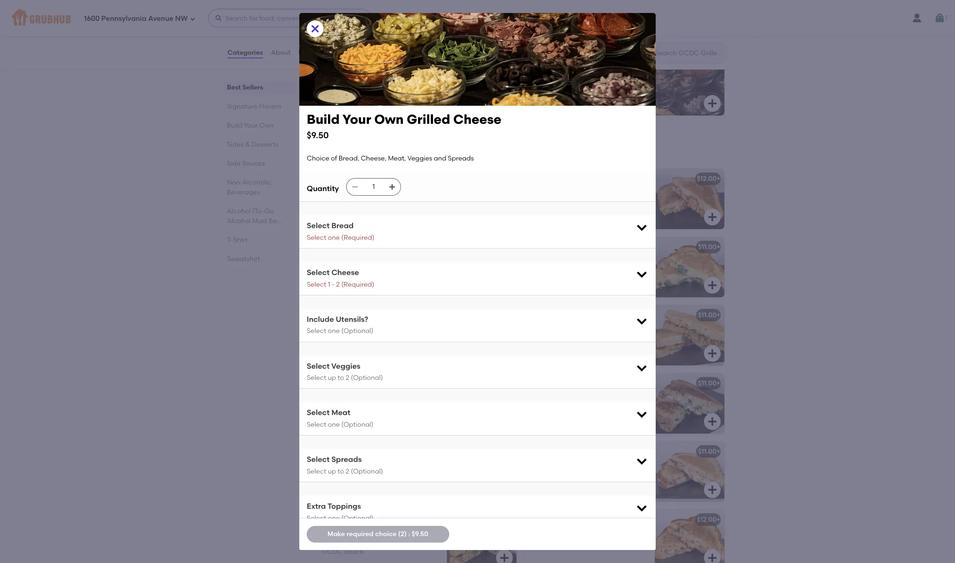 Task type: describe. For each thing, give the bounding box(es) containing it.
select cheese select 1 - 2 (required)
[[307, 268, 374, 289]]

+ for mozzarella cheese, roasted mushrooms, spinach, truffle herb aioli
[[717, 380, 721, 388]]

onion)
[[530, 343, 550, 351]]

select meat select one (optional)
[[307, 409, 374, 429]]

1 vertical spatial bacon
[[530, 516, 550, 524]]

mozzarella, feta cheese, spinach, tomato, diced red onion
[[322, 393, 429, 410]]

extra
[[307, 502, 326, 511]]

include
[[307, 315, 334, 324]]

your for build your own
[[244, 122, 258, 130]]

aioli
[[530, 412, 543, 419]]

cheese, inside signature flavors gcdc's famous signature flavors: available as a grilled cheese, patty melt, or mac & cheese bowl.
[[467, 150, 489, 157]]

best sellers
[[227, 84, 263, 91]]

meat
[[332, 409, 351, 418]]

own for build your own grilled cheese $9.50
[[374, 111, 404, 127]]

cheddar and blue cheese, buffalo crunch (diced carrot, celery, onion), ranch and hot sauce
[[322, 256, 435, 283]]

+ inside build your own grilled cheese $9.50 +
[[548, 96, 552, 104]]

to for veggies
[[338, 374, 344, 382]]

crumble,
[[530, 197, 559, 205]]

best sellers most ordered on grubhub
[[314, 31, 395, 52]]

& inside signature flavors gcdc's famous signature flavors: available as a grilled cheese, patty melt, or mac & cheese bowl.
[[541, 150, 545, 157]]

cheese inside signature flavors gcdc's famous signature flavors: available as a grilled cheese, patty melt, or mac & cheese bowl.
[[546, 150, 567, 157]]

cheese, inside cheddar cheese, diced jalapeno, pulled pork, mac and chees, bbq sauce
[[352, 325, 377, 332]]

sellers for best sellers most ordered on grubhub
[[338, 31, 370, 43]]

1 horizontal spatial veggies
[[408, 155, 432, 162]]

Input item quantity number field
[[364, 179, 384, 196]]

cheese, inside cheddar and blue cheese, buffalo crunch (diced carrot, celery, onion), ranch and hot sauce
[[381, 256, 406, 264]]

flavors for signature flavors gcdc's famous signature flavors: available as a grilled cheese, patty melt, or mac & cheese bowl.
[[364, 137, 400, 149]]

build your own grilled cheese $9.50
[[307, 111, 502, 141]]

non-
[[227, 179, 243, 187]]

buffalo blue
[[322, 243, 360, 251]]

parmesan
[[579, 461, 611, 469]]

tomato, inside mozzarella, feta cheese, spinach, tomato, diced red onion
[[322, 402, 348, 410]]

tomato
[[323, 85, 347, 93]]

2 vertical spatial signature
[[360, 150, 386, 157]]

svg image inside main navigation navigation
[[190, 16, 195, 22]]

$9.50 for build your own grilled cheese $9.50
[[307, 130, 329, 141]]

0 vertical spatial bbq
[[322, 311, 336, 319]]

own for build your own grilled cheese $9.50 +
[[564, 85, 579, 93]]

about button
[[271, 36, 291, 70]]

tomato, inside "american cheese, diced tomato, bacon"
[[401, 188, 427, 196]]

grilled for build your own grilled cheese $9.50
[[407, 111, 450, 127]]

cheddar and pepper jack cheese, cajun crunch (bell pepper, celery, onion) remoulade
[[530, 325, 641, 351]]

pepper inside cheddar and pepper jack cheese, cajun crunch (bell pepper, celery, onion) remoulade
[[574, 325, 596, 332]]

beverages
[[227, 188, 260, 196]]

american cheese, diced tomato, bacon
[[322, 188, 427, 205]]

avocado
[[606, 197, 634, 205]]

(optional) inside select veggies select up to 2 (optional)
[[351, 374, 383, 382]]

t-shirt tab
[[227, 235, 292, 245]]

available
[[409, 150, 434, 157]]

sauce,
[[547, 470, 569, 478]]

ordered
[[331, 44, 356, 52]]

mozzarella for pesto
[[530, 256, 563, 264]]

7 select from the top
[[307, 374, 326, 382]]

sweatshirt tab
[[227, 254, 292, 264]]

1 inside button
[[946, 14, 948, 22]]

1 pizza from the top
[[530, 448, 546, 456]]

$12.00 for american cheese, caramelized onions, short rib, bell peppers, gcdc sauce
[[697, 516, 717, 524]]

ranch
[[322, 275, 342, 283]]

side sauces tab
[[227, 159, 292, 169]]

cajun
[[530, 334, 549, 342]]

mozzarella,
[[322, 393, 357, 401]]

(optional) for extra toppings
[[341, 515, 374, 523]]

diced inside mozzarella, feta cheese, spinach, tomato, diced red onion
[[349, 402, 368, 410]]

crunch inside cheddar and blue cheese, buffalo crunch (diced carrot, celery, onion), ranch and hot sauce
[[322, 266, 345, 274]]

dried
[[588, 470, 605, 478]]

6 select from the top
[[307, 362, 330, 371]]

cheesesteak image
[[447, 510, 517, 564]]

sauce inside cheddar cheese, diced jalapeno, pulled pork, mac and chees, bbq sauce
[[322, 343, 342, 351]]

$11.00 + for cheddar and blue cheese, buffalo crunch (diced carrot, celery, onion), ranch and hot sauce
[[490, 243, 513, 251]]

build your own tab
[[227, 121, 292, 130]]

1 select from the top
[[307, 222, 330, 230]]

cheesesteak
[[322, 516, 363, 524]]

build your own
[[227, 122, 274, 130]]

spinach, inside mozzarella, feta cheese, spinach, tomato, diced red onion
[[401, 393, 429, 401]]

0 vertical spatial american
[[343, 175, 374, 183]]

southwest image
[[655, 169, 725, 229]]

(bell
[[575, 334, 589, 342]]

chees,
[[389, 334, 411, 342]]

onions,
[[322, 539, 346, 547]]

young american
[[322, 175, 374, 183]]

+ for cheddar and pepper jack cheese, cajun crunch (bell pepper, celery, onion) remoulade
[[717, 311, 721, 319]]

make
[[328, 531, 345, 538]]

shirt
[[233, 236, 248, 244]]

include utensils? select one (optional)
[[307, 315, 374, 335]]

truffle
[[598, 402, 618, 410]]

signature flavors
[[227, 103, 281, 110]]

build for build your own grilled cheese $9.50 +
[[531, 85, 547, 93]]

signature flavors tab
[[227, 102, 292, 111]]

+ for mozzarella cheese, spinach, basil, pesto
[[717, 243, 721, 251]]

gcdc's
[[314, 150, 336, 157]]

cheese inside build your own grilled cheese $9.50
[[453, 111, 502, 127]]

4 select from the top
[[307, 281, 326, 289]]

1600 pennsylvania avenue nw
[[84, 14, 188, 23]]

$11.00 + for mozzarella cheese, spinach, basil, pesto
[[698, 243, 721, 251]]

one for bread
[[328, 234, 340, 242]]

0 vertical spatial spreads
[[448, 155, 474, 162]]

oregano
[[607, 470, 635, 478]]

peppers,
[[391, 539, 419, 547]]

mozzarella for spinach,
[[530, 393, 563, 401]]

sellers for best sellers
[[242, 84, 263, 91]]

or
[[521, 150, 526, 157]]

select inside include utensils? select one (optional)
[[307, 327, 326, 335]]

up for veggies
[[328, 374, 336, 382]]

one for utensils?
[[328, 327, 340, 335]]

cheddar for pork,
[[322, 325, 350, 332]]

svg image inside 1 button
[[935, 13, 946, 24]]

de
[[576, 197, 584, 205]]

sauce inside cheddar and blue cheese, buffalo crunch (diced carrot, celery, onion), ranch and hot sauce
[[371, 275, 390, 283]]

best sellers tab
[[227, 83, 292, 92]]

cheese, inside mozzarella and parmesan cheese, pizza sauce, basil, dried oregano
[[613, 461, 638, 469]]

sauekraut,
[[399, 461, 433, 469]]

pepper,
[[590, 334, 615, 342]]

$12.00 + for american cheese, diced tomato, bacon
[[697, 175, 721, 183]]

young american image
[[447, 169, 517, 229]]

bbq image
[[447, 305, 517, 366]]

bell
[[379, 539, 390, 547]]

side
[[227, 160, 241, 168]]

chorizo
[[598, 188, 623, 196]]

cheese inside select cheese select 1 - 2 (required)
[[332, 268, 359, 277]]

bacon inside "american cheese, diced tomato, bacon"
[[322, 197, 342, 205]]

search icon image
[[640, 47, 651, 58]]

bowl.
[[568, 150, 582, 157]]

buffalo inside cheddar and blue cheese, buffalo crunch (diced carrot, celery, onion), ranch and hot sauce
[[408, 256, 430, 264]]

select inside extra toppings select one (optional)
[[307, 515, 326, 523]]

choice of bread, cheese, meat, veggies and spreads
[[307, 155, 474, 162]]

and down (diced at top
[[344, 275, 356, 283]]

best for best sellers most ordered on grubhub
[[314, 31, 336, 43]]

toppings
[[328, 502, 361, 511]]

pico
[[560, 197, 574, 205]]

carrot,
[[368, 266, 389, 274]]

non-alcoholic beverages tab
[[227, 178, 292, 197]]

truffle herb image
[[655, 374, 725, 434]]

gcdc
[[322, 548, 342, 556]]

(diced
[[347, 266, 367, 274]]

basil, inside "mozzarella cheese, spinach, basil, pesto"
[[621, 256, 637, 264]]

categories
[[227, 49, 263, 57]]

green goddess image
[[655, 237, 725, 297]]

and inside cheddar cheese, diced jalapeno, pulled pork, mac and chees, bbq sauce
[[375, 334, 388, 342]]

green goddess
[[530, 243, 579, 251]]

main navigation navigation
[[0, 0, 955, 36]]

(optional) for include utensils?
[[341, 327, 374, 335]]

sides
[[227, 141, 244, 149]]

bacon jalapeno popper
[[530, 516, 607, 524]]

$11.00 for cheddar and pepper jack cheese, cajun crunch (bell pepper, celery, onion) remoulade
[[698, 311, 717, 319]]

melt
[[548, 448, 562, 456]]

cheese, inside mozzarella, feta cheese, spinach, tomato, diced red onion
[[374, 393, 400, 401]]

caramelized
[[381, 529, 422, 537]]

choice
[[375, 531, 397, 538]]

popper
[[584, 516, 607, 524]]

most
[[314, 44, 329, 52]]

1 button
[[935, 10, 948, 26]]

avenue
[[148, 14, 174, 23]]

cheddar for crunch
[[322, 256, 350, 264]]

on
[[358, 44, 366, 52]]

buffalo blue image
[[447, 237, 517, 297]]

one for toppings
[[328, 515, 340, 523]]

and right flavors:
[[434, 155, 446, 162]]

tomato soup cup $4.00
[[323, 85, 380, 104]]

sides & desserts tab
[[227, 140, 292, 149]]

bread
[[332, 222, 354, 230]]

$12.00 for american cheese, diced tomato, bacon
[[697, 175, 717, 183]]

(required) inside select cheese select 1 - 2 (required)
[[341, 281, 374, 289]]

1600
[[84, 14, 100, 23]]

+ for mozzarella and parmesan cheese, pizza sauce, basil, dried oregano
[[717, 448, 721, 456]]

reuben
[[322, 448, 346, 456]]

jack inside cheddar and pepper jack cheese, cajun crunch (bell pepper, celery, onion) remoulade
[[598, 325, 614, 332]]

pesto
[[530, 266, 547, 274]]

0 vertical spatial buffalo
[[322, 243, 345, 251]]

sauces
[[242, 160, 265, 168]]

cheese, inside "american cheese, diced tomato, bacon"
[[354, 188, 380, 196]]

to for spreads
[[338, 468, 344, 476]]

(optional) for select meat
[[341, 421, 374, 429]]

diced for tomato,
[[381, 188, 400, 196]]



Task type: locate. For each thing, give the bounding box(es) containing it.
veggies left as
[[408, 155, 432, 162]]

1 horizontal spatial &
[[541, 150, 545, 157]]

1 vertical spatial celery,
[[616, 334, 637, 342]]

to down reuben
[[338, 468, 344, 476]]

1 vertical spatial basil,
[[570, 470, 587, 478]]

$13.00 + for pizza
[[489, 448, 513, 456]]

choice
[[307, 155, 329, 162]]

1 horizontal spatial mac
[[527, 150, 539, 157]]

blue up carrot,
[[366, 256, 379, 264]]

mac inside cheddar cheese, diced jalapeno, pulled pork, mac and chees, bbq sauce
[[360, 334, 374, 342]]

$9.50 for make required choice (2) : $9.50
[[412, 531, 428, 538]]

and up (diced at top
[[352, 256, 364, 264]]

signature for signature flavors gcdc's famous signature flavors: available as a grilled cheese, patty melt, or mac & cheese bowl.
[[314, 137, 362, 149]]

$11.00 + for cheddar and pepper jack cheese, cajun crunch (bell pepper, celery, onion) remoulade
[[698, 311, 721, 319]]

sellers inside best sellers most ordered on grubhub
[[338, 31, 370, 43]]

t-shirt
[[227, 236, 248, 244]]

1 vertical spatial signature
[[314, 137, 362, 149]]

select bread select one (required)
[[307, 222, 374, 242]]

0 vertical spatial to
[[338, 374, 344, 382]]

grilled for build your own grilled cheese $9.50 +
[[580, 85, 602, 93]]

bacon down quantity
[[322, 197, 342, 205]]

short
[[347, 539, 364, 547]]

& right sides
[[245, 141, 250, 149]]

0 horizontal spatial sellers
[[242, 84, 263, 91]]

cheese, inside "mozzarella cheese, spinach, basil, pesto"
[[565, 256, 590, 264]]

your inside build your own grilled cheese $9.50
[[343, 111, 371, 127]]

1 one from the top
[[328, 234, 340, 242]]

bacon left jalapeno
[[530, 516, 550, 524]]

0 vertical spatial $9.50
[[531, 96, 548, 104]]

1 vertical spatial jack
[[598, 325, 614, 332]]

1 vertical spatial bbq
[[412, 334, 426, 342]]

crunch up ranch
[[322, 266, 345, 274]]

buffalo down select bread select one (required)
[[322, 243, 345, 251]]

to inside select veggies select up to 2 (optional)
[[338, 374, 344, 382]]

9 select from the top
[[307, 421, 326, 429]]

to inside select spreads select up to 2 (optional)
[[338, 468, 344, 476]]

2 $13.00 from the top
[[489, 516, 509, 524]]

sauce down 'short'
[[344, 548, 364, 556]]

pizza left sauce,
[[530, 470, 546, 478]]

grilled inside build your own grilled cheese $9.50 +
[[580, 85, 602, 93]]

own for build your own
[[259, 122, 274, 130]]

0 horizontal spatial &
[[245, 141, 250, 149]]

american for cheesesteak
[[322, 529, 353, 537]]

pepper up crumble,
[[530, 188, 552, 196]]

green
[[530, 243, 549, 251]]

& inside tab
[[245, 141, 250, 149]]

1 vertical spatial pizza
[[530, 470, 546, 478]]

:
[[408, 531, 410, 538]]

2 horizontal spatial sauce
[[371, 275, 390, 283]]

american inside the 'american cheese, caramelized onions, short rib, bell peppers, gcdc sauce'
[[322, 529, 353, 537]]

(required) down "bread"
[[341, 234, 374, 242]]

buffalo up the onion),
[[408, 256, 430, 264]]

veggies inside select veggies select up to 2 (optional)
[[331, 362, 361, 371]]

$12.00
[[697, 175, 717, 183], [697, 516, 717, 524]]

your for build your own grilled cheese $9.50
[[343, 111, 371, 127]]

mac inside signature flavors gcdc's famous signature flavors: available as a grilled cheese, patty melt, or mac & cheese bowl.
[[527, 150, 539, 157]]

bbq up pulled
[[322, 311, 336, 319]]

up inside select veggies select up to 2 (optional)
[[328, 374, 336, 382]]

up inside select spreads select up to 2 (optional)
[[328, 468, 336, 476]]

goddess
[[551, 243, 579, 251]]

1 vertical spatial diced
[[379, 325, 397, 332]]

select
[[307, 222, 330, 230], [307, 234, 326, 242], [307, 268, 330, 277], [307, 281, 326, 289], [307, 327, 326, 335], [307, 362, 330, 371], [307, 374, 326, 382], [307, 409, 330, 418], [307, 421, 326, 429], [307, 456, 330, 464], [307, 468, 326, 476], [307, 515, 326, 523]]

one inside extra toppings select one (optional)
[[328, 515, 340, 523]]

2 vertical spatial mozzarella
[[530, 461, 563, 469]]

spinach,
[[592, 256, 619, 264], [401, 393, 429, 401], [569, 402, 597, 410]]

best inside best sellers most ordered on grubhub
[[314, 31, 336, 43]]

0 horizontal spatial mac
[[360, 334, 374, 342]]

$13.00 for bacon jalapeno popper
[[489, 516, 509, 524]]

cheese, inside mozzarella cheese, roasted mushrooms, spinach, truffle herb aioli
[[565, 393, 590, 401]]

t-
[[227, 236, 233, 244]]

$13.00 + for bacon
[[489, 516, 513, 524]]

1 horizontal spatial bbq
[[412, 334, 426, 342]]

0 vertical spatial (required)
[[341, 234, 374, 242]]

11 select from the top
[[307, 468, 326, 476]]

basil,
[[621, 256, 637, 264], [570, 470, 587, 478]]

mac right or
[[527, 150, 539, 157]]

1 vertical spatial american
[[322, 188, 353, 196]]

2 for cheese
[[336, 281, 340, 289]]

mediterranean
[[322, 380, 369, 388]]

0 vertical spatial diced
[[381, 188, 400, 196]]

0 horizontal spatial sauce
[[322, 343, 342, 351]]

$11.00 for mozzarella cheese, spinach, basil, pesto
[[698, 243, 717, 251]]

meat,
[[388, 155, 406, 162]]

bbq inside cheddar cheese, diced jalapeno, pulled pork, mac and chees, bbq sauce
[[412, 334, 426, 342]]

2 vertical spatial diced
[[349, 402, 368, 410]]

0 vertical spatial flavors
[[259, 103, 281, 110]]

grilled inside build your own grilled cheese $9.50
[[407, 111, 450, 127]]

cheese, inside cheddar and pepper jack cheese, cajun crunch (bell pepper, celery, onion) remoulade
[[615, 325, 641, 332]]

3 one from the top
[[328, 421, 340, 429]]

0 vertical spatial basil,
[[621, 256, 637, 264]]

feta
[[358, 393, 373, 401]]

mozzarella up mushrooms,
[[530, 393, 563, 401]]

0 horizontal spatial veggies
[[331, 362, 361, 371]]

(required) inside select bread select one (required)
[[341, 234, 374, 242]]

onion
[[383, 402, 402, 410]]

spinach, inside mozzarella cheese, roasted mushrooms, spinach, truffle herb aioli
[[569, 402, 597, 410]]

spreads right a
[[448, 155, 474, 162]]

crunch up remoulade
[[550, 334, 574, 342]]

select left meat
[[307, 409, 330, 418]]

1 (required) from the top
[[341, 234, 374, 242]]

reviews
[[299, 49, 324, 57]]

mozzarella
[[530, 256, 563, 264], [530, 393, 563, 401], [530, 461, 563, 469]]

cheese, inside the 'american cheese, caramelized onions, short rib, bell peppers, gcdc sauce'
[[354, 529, 380, 537]]

1 horizontal spatial basil,
[[621, 256, 637, 264]]

bacon jalapeno popper image
[[655, 510, 725, 564]]

signature left meat,
[[360, 150, 386, 157]]

and up remoulade
[[560, 325, 572, 332]]

american for young american
[[322, 188, 353, 196]]

veggies up mediterranean
[[331, 362, 361, 371]]

red
[[369, 402, 382, 410]]

cup
[[367, 85, 380, 93]]

2 $12.00 from the top
[[697, 516, 717, 524]]

best for best sellers
[[227, 84, 241, 91]]

0 horizontal spatial crunch
[[322, 266, 345, 274]]

2 for spreads
[[346, 468, 349, 476]]

build for build your own
[[227, 122, 243, 130]]

1 mozzarella from the top
[[530, 256, 563, 264]]

cheddar inside cheddar and pepper jack cheese, cajun crunch (bell pepper, celery, onion) remoulade
[[530, 325, 558, 332]]

Search GCDC Grilled Cheese Bar search field
[[654, 49, 725, 58]]

1 vertical spatial tomato,
[[322, 402, 348, 410]]

mozzarella down pizza melt
[[530, 461, 563, 469]]

cheddar inside cheddar and blue cheese, buffalo crunch (diced carrot, celery, onion), ranch and hot sauce
[[322, 256, 350, 264]]

select down reuben
[[307, 468, 326, 476]]

svg image
[[935, 13, 946, 24], [215, 14, 222, 22], [499, 98, 510, 109], [352, 183, 359, 191], [389, 183, 396, 191], [499, 212, 510, 223], [707, 212, 718, 223], [707, 280, 718, 291], [707, 348, 718, 359], [636, 361, 649, 374], [636, 408, 649, 421], [707, 416, 718, 427], [636, 455, 649, 468], [707, 553, 718, 564]]

2 vertical spatial american
[[322, 529, 353, 537]]

spreads up mustard at left bottom
[[332, 456, 362, 464]]

rib,
[[365, 539, 377, 547]]

select left -
[[307, 281, 326, 289]]

celery, inside cheddar and pepper jack cheese, cajun crunch (bell pepper, celery, onion) remoulade
[[616, 334, 637, 342]]

best up signature flavors
[[227, 84, 241, 91]]

cheddar inside cheddar cheese, diced jalapeno, pulled pork, mac and chees, bbq sauce
[[322, 325, 350, 332]]

mushrooms,
[[530, 402, 568, 410]]

(optional) up feta
[[351, 374, 383, 382]]

tab
[[227, 207, 292, 226]]

make required choice (2) : $9.50
[[328, 531, 428, 538]]

crunch inside cheddar and pepper jack cheese, cajun crunch (bell pepper, celery, onion) remoulade
[[550, 334, 574, 342]]

veggies
[[408, 155, 432, 162], [331, 362, 361, 371]]

herb
[[619, 402, 635, 410]]

sauce inside the 'american cheese, caramelized onions, short rib, bell peppers, gcdc sauce'
[[344, 548, 364, 556]]

2 mozzarella from the top
[[530, 393, 563, 401]]

mediterranean image
[[447, 374, 517, 434]]

+ for cheddar and blue cheese, buffalo crunch (diced carrot, celery, onion), ranch and hot sauce
[[509, 243, 513, 251]]

select veggies select up to 2 (optional)
[[307, 362, 383, 382]]

celery, right pepper,
[[616, 334, 637, 342]]

jack inside pepper jack cheese, chorizo crumble, pico de gallo, avocado crema
[[554, 188, 570, 196]]

0 vertical spatial $13.00
[[489, 448, 509, 456]]

select down buffalo blue
[[307, 268, 330, 277]]

american down young
[[322, 188, 353, 196]]

2 horizontal spatial $9.50
[[531, 96, 548, 104]]

to up mozzarella,
[[338, 374, 344, 382]]

pennsylvania
[[101, 14, 147, 23]]

$12.00 + for american cheese, caramelized onions, short rib, bell peppers, gcdc sauce
[[697, 516, 721, 524]]

mac right pork,
[[360, 334, 374, 342]]

select down extra
[[307, 515, 326, 523]]

quantity
[[307, 184, 339, 193]]

as
[[436, 150, 442, 157]]

sauce down pulled
[[322, 343, 342, 351]]

spinach, inside "mozzarella cheese, spinach, basil, pesto"
[[592, 256, 619, 264]]

2 $12.00 + from the top
[[697, 516, 721, 524]]

1 vertical spatial mozzarella
[[530, 393, 563, 401]]

(optional) inside extra toppings select one (optional)
[[341, 515, 374, 523]]

sides & desserts
[[227, 141, 278, 149]]

pastrami,
[[367, 461, 397, 469]]

own inside build your own grilled cheese $9.50
[[374, 111, 404, 127]]

tomato, down mozzarella,
[[322, 402, 348, 410]]

pork,
[[343, 334, 358, 342]]

cheese, inside pepper jack cheese, chorizo crumble, pico de gallo, avocado crema
[[571, 188, 597, 196]]

8 select from the top
[[307, 409, 330, 418]]

sauce
[[371, 275, 390, 283], [322, 343, 342, 351], [344, 548, 364, 556]]

american up onions, at the bottom left of page
[[322, 529, 353, 537]]

one up buffalo blue
[[328, 234, 340, 242]]

3 mozzarella from the top
[[530, 461, 563, 469]]

(optional) right mustard at left bottom
[[351, 468, 383, 476]]

pepper jack cheese, chorizo crumble, pico de gallo, avocado crema
[[530, 188, 634, 215]]

0 vertical spatial tomato,
[[401, 188, 427, 196]]

grilled inside signature flavors gcdc's famous signature flavors: available as a grilled cheese, patty melt, or mac & cheese bowl.
[[448, 150, 466, 157]]

1 vertical spatial $12.00
[[697, 516, 717, 524]]

0 vertical spatial bacon
[[322, 197, 342, 205]]

tomato, down meat,
[[401, 188, 427, 196]]

flavors up choice of bread, cheese, meat, veggies and spreads
[[364, 137, 400, 149]]

celery, right carrot,
[[391, 266, 411, 274]]

-
[[332, 281, 335, 289]]

bbq down jalapeno,
[[412, 334, 426, 342]]

bread,
[[339, 155, 359, 162]]

cheddar up the cajun
[[530, 325, 558, 332]]

pepper inside pepper jack cheese, chorizo crumble, pico de gallo, avocado crema
[[530, 188, 552, 196]]

1 vertical spatial $13.00
[[489, 516, 509, 524]]

one left pork,
[[328, 327, 340, 335]]

$11.00 for mozzarella and parmesan cheese, pizza sauce, basil, dried oregano
[[698, 448, 717, 456]]

0 horizontal spatial own
[[259, 122, 274, 130]]

0 horizontal spatial buffalo
[[322, 243, 345, 251]]

$11.00
[[490, 243, 509, 251], [698, 243, 717, 251], [698, 311, 717, 319], [698, 380, 717, 388], [698, 448, 717, 456]]

sauce down carrot,
[[371, 275, 390, 283]]

2 vertical spatial 2
[[346, 468, 349, 476]]

your inside tab
[[244, 122, 258, 130]]

$11.00 for cheddar and blue cheese, buffalo crunch (diced carrot, celery, onion), ranch and hot sauce
[[490, 243, 509, 251]]

2 up from the top
[[328, 468, 336, 476]]

grubhub
[[367, 44, 395, 52]]

diced inside "american cheese, diced tomato, bacon"
[[381, 188, 400, 196]]

0 horizontal spatial $9.50
[[307, 130, 329, 141]]

2 up mozzarella,
[[346, 374, 349, 382]]

0 horizontal spatial your
[[244, 122, 258, 130]]

gallo,
[[586, 197, 604, 205]]

cheese inside build your own grilled cheese $9.50 +
[[603, 85, 627, 93]]

1 horizontal spatial crunch
[[550, 334, 574, 342]]

0 horizontal spatial blue
[[346, 243, 360, 251]]

1 horizontal spatial tomato,
[[401, 188, 427, 196]]

reuben image
[[447, 442, 517, 502]]

pizza inside mozzarella and parmesan cheese, pizza sauce, basil, dried oregano
[[530, 470, 546, 478]]

cheese,
[[467, 150, 489, 157], [361, 155, 387, 162], [354, 188, 380, 196], [571, 188, 597, 196], [381, 256, 406, 264], [565, 256, 590, 264], [352, 325, 377, 332], [615, 325, 641, 332], [374, 393, 400, 401], [565, 393, 590, 401], [340, 461, 366, 469], [613, 461, 638, 469], [354, 529, 380, 537]]

swiss cheese, pastrami, sauekraut, mustard
[[322, 461, 433, 478]]

1 horizontal spatial $9.50
[[412, 531, 428, 538]]

mozzarella and parmesan cheese, pizza sauce, basil, dried oregano
[[530, 461, 638, 478]]

famous
[[337, 150, 359, 157]]

0 horizontal spatial tomato,
[[322, 402, 348, 410]]

1 $12.00 from the top
[[697, 175, 717, 183]]

1 up from the top
[[328, 374, 336, 382]]

melt,
[[506, 150, 519, 157]]

up up mozzarella,
[[328, 374, 336, 382]]

2 vertical spatial $9.50
[[412, 531, 428, 538]]

one down toppings
[[328, 515, 340, 523]]

10 select from the top
[[307, 456, 330, 464]]

2 inside select spreads select up to 2 (optional)
[[346, 468, 349, 476]]

signature for signature flavors
[[227, 103, 258, 110]]

+ for swiss cheese, pastrami, sauekraut, mustard
[[509, 448, 513, 456]]

and inside mozzarella and parmesan cheese, pizza sauce, basil, dried oregano
[[565, 461, 577, 469]]

one down meat
[[328, 421, 340, 429]]

diced down choice of bread, cheese, meat, veggies and spreads
[[381, 188, 400, 196]]

one inside include utensils? select one (optional)
[[328, 327, 340, 335]]

categories button
[[227, 36, 264, 70]]

0 vertical spatial jack
[[554, 188, 570, 196]]

3 select from the top
[[307, 268, 330, 277]]

best up most
[[314, 31, 336, 43]]

svg image
[[190, 16, 195, 22], [310, 23, 321, 34], [707, 98, 718, 109], [636, 221, 649, 234], [636, 268, 649, 281], [636, 315, 649, 328], [499, 348, 510, 359], [707, 485, 718, 496], [636, 502, 649, 515], [499, 553, 510, 564]]

1 vertical spatial sauce
[[322, 343, 342, 351]]

(required) down (diced at top
[[341, 281, 374, 289]]

2 one from the top
[[328, 327, 340, 335]]

diced inside cheddar cheese, diced jalapeno, pulled pork, mac and chees, bbq sauce
[[379, 325, 397, 332]]

select up mozzarella,
[[307, 374, 326, 382]]

of
[[331, 155, 337, 162]]

1 $12.00 + from the top
[[697, 175, 721, 183]]

pizza left melt
[[530, 448, 546, 456]]

0 horizontal spatial 1
[[328, 281, 330, 289]]

1 vertical spatial 1
[[328, 281, 330, 289]]

& right or
[[541, 150, 545, 157]]

2 for veggies
[[346, 374, 349, 382]]

select spreads select up to 2 (optional)
[[307, 456, 383, 476]]

select left "bread"
[[307, 222, 330, 230]]

spreads
[[448, 155, 474, 162], [332, 456, 362, 464]]

1 $13.00 + from the top
[[489, 448, 513, 456]]

0 vertical spatial mozzarella
[[530, 256, 563, 264]]

$11.00 for mozzarella cheese, roasted mushrooms, spinach, truffle herb aioli
[[698, 380, 717, 388]]

signature up famous
[[314, 137, 362, 149]]

5 select from the top
[[307, 327, 326, 335]]

swiss
[[322, 461, 338, 469]]

diced up chees,
[[379, 325, 397, 332]]

mozzarella for pizza
[[530, 461, 563, 469]]

0 horizontal spatial basil,
[[570, 470, 587, 478]]

nw
[[175, 14, 188, 23]]

$13.00 for pizza melt
[[489, 448, 509, 456]]

1 vertical spatial sellers
[[242, 84, 263, 91]]

+ for american cheese, caramelized onions, short rib, bell peppers, gcdc sauce
[[509, 516, 513, 524]]

one inside select bread select one (required)
[[328, 234, 340, 242]]

jack up pepper,
[[598, 325, 614, 332]]

2
[[336, 281, 340, 289], [346, 374, 349, 382], [346, 468, 349, 476]]

0 horizontal spatial pepper
[[530, 188, 552, 196]]

0 vertical spatial signature
[[227, 103, 258, 110]]

build inside build your own grilled cheese $9.50 +
[[531, 85, 547, 93]]

1 vertical spatial to
[[338, 468, 344, 476]]

2 right -
[[336, 281, 340, 289]]

select down include
[[307, 327, 326, 335]]

$4.00
[[323, 96, 341, 104]]

select up reuben
[[307, 421, 326, 429]]

blue down select bread select one (required)
[[346, 243, 360, 251]]

best inside tab
[[227, 84, 241, 91]]

to
[[338, 374, 344, 382], [338, 468, 344, 476]]

cheddar down buffalo blue
[[322, 256, 350, 264]]

2 inside select cheese select 1 - 2 (required)
[[336, 281, 340, 289]]

signature inside tab
[[227, 103, 258, 110]]

1 vertical spatial best
[[227, 84, 241, 91]]

0 horizontal spatial jack
[[554, 188, 570, 196]]

build
[[531, 85, 547, 93], [307, 111, 340, 127], [227, 122, 243, 130]]

pepper up (bell
[[574, 325, 596, 332]]

&
[[245, 141, 250, 149], [541, 150, 545, 157]]

signature
[[227, 103, 258, 110], [314, 137, 362, 149], [360, 150, 386, 157]]

1 vertical spatial flavors
[[364, 137, 400, 149]]

cheddar up pulled
[[322, 325, 350, 332]]

build your own grilled cheese $9.50 +
[[531, 85, 627, 104]]

$11.00 + for mozzarella and parmesan cheese, pizza sauce, basil, dried oregano
[[698, 448, 721, 456]]

cheddar cheese, diced jalapeno, pulled pork, mac and chees, bbq sauce
[[322, 325, 431, 351]]

1 $13.00 from the top
[[489, 448, 509, 456]]

one inside select meat select one (optional)
[[328, 421, 340, 429]]

your inside build your own grilled cheese $9.50 +
[[549, 85, 563, 93]]

celery, inside cheddar and blue cheese, buffalo crunch (diced carrot, celery, onion), ranch and hot sauce
[[391, 266, 411, 274]]

1 horizontal spatial blue
[[366, 256, 379, 264]]

0 vertical spatial veggies
[[408, 155, 432, 162]]

and inside cheddar and pepper jack cheese, cajun crunch (bell pepper, celery, onion) remoulade
[[560, 325, 572, 332]]

reviews button
[[298, 36, 325, 70]]

mozzarella inside "mozzarella cheese, spinach, basil, pesto"
[[530, 256, 563, 264]]

bbq
[[322, 311, 336, 319], [412, 334, 426, 342]]

1 inside select cheese select 1 - 2 (required)
[[328, 281, 330, 289]]

pizza
[[530, 448, 546, 456], [530, 470, 546, 478]]

up for spreads
[[328, 468, 336, 476]]

$9.50 inside build your own grilled cheese $9.50
[[307, 130, 329, 141]]

a
[[443, 150, 447, 157]]

0 vertical spatial best
[[314, 31, 336, 43]]

diced
[[381, 188, 400, 196], [379, 325, 397, 332], [349, 402, 368, 410]]

0 vertical spatial celery,
[[391, 266, 411, 274]]

build inside build your own tab
[[227, 122, 243, 130]]

spreads inside select spreads select up to 2 (optional)
[[332, 456, 362, 464]]

0 vertical spatial mac
[[527, 150, 539, 157]]

own inside tab
[[259, 122, 274, 130]]

own inside build your own grilled cheese $9.50 +
[[564, 85, 579, 93]]

sellers up signature flavors
[[242, 84, 263, 91]]

one
[[328, 234, 340, 242], [328, 327, 340, 335], [328, 421, 340, 429], [328, 515, 340, 523]]

1 vertical spatial $12.00 +
[[697, 516, 721, 524]]

(optional) down meat
[[341, 421, 374, 429]]

2 vertical spatial spinach,
[[569, 402, 597, 410]]

0 vertical spatial &
[[245, 141, 250, 149]]

cheddar for cajun
[[530, 325, 558, 332]]

12 select from the top
[[307, 515, 326, 523]]

0 horizontal spatial bacon
[[322, 197, 342, 205]]

cajun image
[[655, 305, 725, 366]]

1 horizontal spatial bacon
[[530, 516, 550, 524]]

bacon
[[322, 197, 342, 205], [530, 516, 550, 524]]

2 inside select veggies select up to 2 (optional)
[[346, 374, 349, 382]]

2 vertical spatial grilled
[[448, 150, 466, 157]]

$11.00 + for mozzarella cheese, roasted mushrooms, spinach, truffle herb aioli
[[698, 380, 721, 388]]

0 vertical spatial $12.00
[[697, 175, 717, 183]]

american down bread,
[[343, 175, 374, 183]]

2 pizza from the top
[[530, 470, 546, 478]]

one for meat
[[328, 421, 340, 429]]

signature flavors gcdc's famous signature flavors: available as a grilled cheese, patty melt, or mac & cheese bowl.
[[314, 137, 582, 157]]

grilled
[[580, 85, 602, 93], [407, 111, 450, 127], [448, 150, 466, 157]]

0 horizontal spatial best
[[227, 84, 241, 91]]

4 one from the top
[[328, 515, 340, 523]]

select up mustard at left bottom
[[307, 456, 330, 464]]

$9.50 inside build your own grilled cheese $9.50 +
[[531, 96, 548, 104]]

1 horizontal spatial your
[[343, 111, 371, 127]]

select down pulled
[[307, 362, 330, 371]]

2 right swiss
[[346, 468, 349, 476]]

0 vertical spatial grilled
[[580, 85, 602, 93]]

flavors inside signature flavors gcdc's famous signature flavors: available as a grilled cheese, patty melt, or mac & cheese bowl.
[[364, 137, 400, 149]]

0 vertical spatial 2
[[336, 281, 340, 289]]

1 vertical spatial crunch
[[550, 334, 574, 342]]

diced for jalapeno,
[[379, 325, 397, 332]]

(required)
[[341, 234, 374, 242], [341, 281, 374, 289]]

1 horizontal spatial celery,
[[616, 334, 637, 342]]

1 vertical spatial veggies
[[331, 362, 361, 371]]

mozzarella inside mozzarella cheese, roasted mushrooms, spinach, truffle herb aioli
[[530, 393, 563, 401]]

0 vertical spatial crunch
[[322, 266, 345, 274]]

your
[[549, 85, 563, 93], [343, 111, 371, 127], [244, 122, 258, 130]]

0 vertical spatial sauce
[[371, 275, 390, 283]]

signature down best sellers
[[227, 103, 258, 110]]

2 select from the top
[[307, 234, 326, 242]]

1 vertical spatial mac
[[360, 334, 374, 342]]

sellers up on
[[338, 31, 370, 43]]

mozzarella up pesto
[[530, 256, 563, 264]]

1 horizontal spatial pepper
[[574, 325, 596, 332]]

crema
[[530, 207, 552, 215]]

cheese, inside swiss cheese, pastrami, sauekraut, mustard
[[340, 461, 366, 469]]

0 vertical spatial blue
[[346, 243, 360, 251]]

1 vertical spatial spreads
[[332, 456, 362, 464]]

1 vertical spatial 2
[[346, 374, 349, 382]]

2 $13.00 + from the top
[[489, 516, 513, 524]]

sellers inside tab
[[242, 84, 263, 91]]

0 vertical spatial pizza
[[530, 448, 546, 456]]

mozzarella cheese, spinach, basil, pesto
[[530, 256, 637, 274]]

your for build your own grilled cheese $9.50 +
[[549, 85, 563, 93]]

2 (required) from the top
[[341, 281, 374, 289]]

blue inside cheddar and blue cheese, buffalo crunch (diced carrot, celery, onion), ranch and hot sauce
[[366, 256, 379, 264]]

1 horizontal spatial sellers
[[338, 31, 370, 43]]

flavors for signature flavors
[[259, 103, 281, 110]]

1 horizontal spatial buffalo
[[408, 256, 430, 264]]

build for build your own grilled cheese $9.50
[[307, 111, 340, 127]]

(optional) inside include utensils? select one (optional)
[[341, 327, 374, 335]]

flavors down the best sellers tab
[[259, 103, 281, 110]]

jack up pico
[[554, 188, 570, 196]]

0 vertical spatial pepper
[[530, 188, 552, 196]]

celery,
[[391, 266, 411, 274], [616, 334, 637, 342]]

2 to from the top
[[338, 468, 344, 476]]

(optional) up required
[[341, 515, 374, 523]]

american inside "american cheese, diced tomato, bacon"
[[322, 188, 353, 196]]

2 horizontal spatial own
[[564, 85, 579, 93]]

jalapeno,
[[399, 325, 431, 332]]

pepper
[[530, 188, 552, 196], [574, 325, 596, 332]]

and up sauce,
[[565, 461, 577, 469]]

0 vertical spatial sellers
[[338, 31, 370, 43]]

up down reuben
[[328, 468, 336, 476]]

$9.50 for build your own grilled cheese $9.50 +
[[531, 96, 548, 104]]

1 horizontal spatial flavors
[[364, 137, 400, 149]]

2 horizontal spatial your
[[549, 85, 563, 93]]

basil, inside mozzarella and parmesan cheese, pizza sauce, basil, dried oregano
[[570, 470, 587, 478]]

0 horizontal spatial celery,
[[391, 266, 411, 274]]

1 horizontal spatial spreads
[[448, 155, 474, 162]]

pizza melt image
[[655, 442, 725, 502]]

best
[[314, 31, 336, 43], [227, 84, 241, 91]]

(optional) inside select meat select one (optional)
[[341, 421, 374, 429]]

1 to from the top
[[338, 374, 344, 382]]

0 vertical spatial $13.00 +
[[489, 448, 513, 456]]

pizza melt
[[530, 448, 562, 456]]

jack
[[554, 188, 570, 196], [598, 325, 614, 332]]

2 vertical spatial sauce
[[344, 548, 364, 556]]

(optional) down the utensils?
[[341, 327, 374, 335]]

young
[[322, 175, 342, 183]]

and left chees,
[[375, 334, 388, 342]]

flavors inside tab
[[259, 103, 281, 110]]

select up buffalo blue
[[307, 234, 326, 242]]

diced down feta
[[349, 402, 368, 410]]

1 horizontal spatial build
[[307, 111, 340, 127]]

(optional) inside select spreads select up to 2 (optional)
[[351, 468, 383, 476]]



Task type: vqa. For each thing, say whether or not it's contained in the screenshot.
Spinach, within the Mozzarella Cheese, Roasted Mushrooms, Spinach, Truffle Herb Aioli
yes



